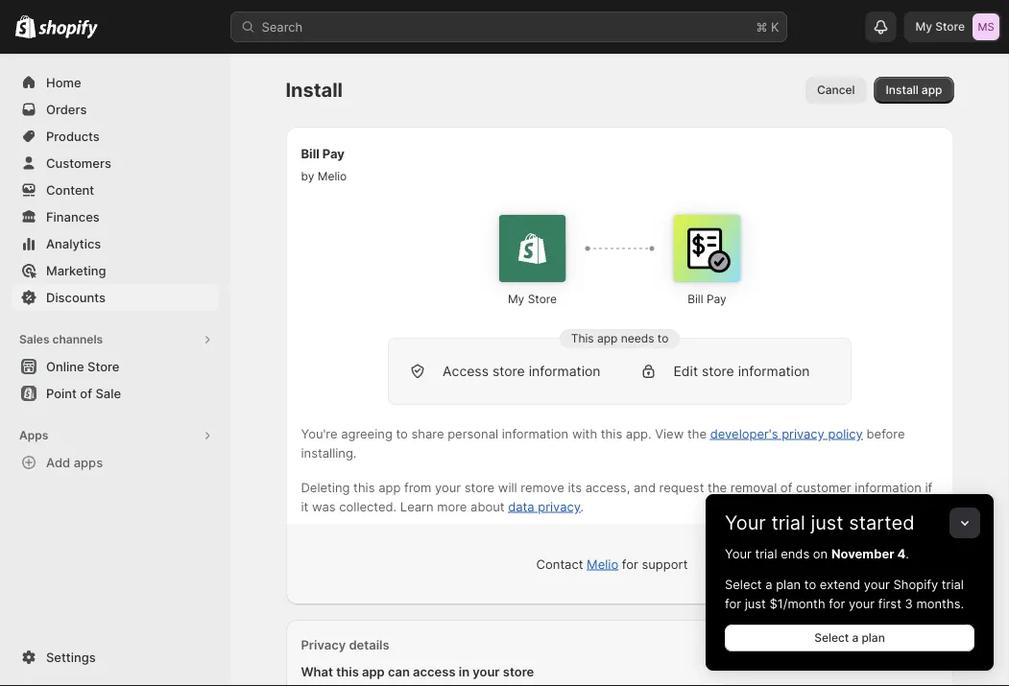 Task type: locate. For each thing, give the bounding box(es) containing it.
your inside dropdown button
[[725, 512, 766, 535]]

pay for bill pay by melio
[[322, 146, 345, 161]]

app inside 'deleting this app from your store will remove its access, and request the removal of customer information if it was collected. learn more about'
[[379, 480, 401, 495]]

store up about
[[465, 480, 495, 495]]

1 horizontal spatial bill
[[688, 293, 704, 306]]

0 vertical spatial bill
[[301, 146, 320, 161]]

bill up by
[[301, 146, 320, 161]]

1 your from the top
[[725, 512, 766, 535]]

for left the $1/month at the right bottom of page
[[725, 597, 742, 611]]

. up shopify
[[906, 547, 910, 561]]

privacy details
[[301, 638, 390, 653]]

to inside 'select a plan to extend your shopify trial for just $1/month for your first 3 months.'
[[805, 577, 817, 592]]

my left my store icon
[[916, 20, 933, 34]]

app left the "from"
[[379, 480, 401, 495]]

plan for select a plan
[[862, 632, 886, 646]]

your inside 'deleting this app from your store will remove its access, and request the removal of customer information if it was collected. learn more about'
[[435, 480, 461, 495]]

to
[[658, 332, 669, 346], [396, 427, 408, 441], [805, 577, 817, 592]]

search
[[262, 19, 303, 34]]

1 horizontal spatial to
[[658, 332, 669, 346]]

remove
[[521, 480, 565, 495]]

app
[[922, 83, 943, 97], [597, 332, 618, 346], [379, 480, 401, 495], [362, 665, 385, 680]]

of right removal
[[781, 480, 793, 495]]

your up "first"
[[864, 577, 890, 592]]

. down its
[[581, 500, 584, 514]]

data privacy .
[[508, 500, 584, 514]]

0 horizontal spatial pay
[[322, 146, 345, 161]]

store up the sale
[[87, 359, 120, 374]]

your left "first"
[[849, 597, 875, 611]]

install app button
[[875, 77, 954, 104]]

contact
[[537, 557, 584, 572]]

1 vertical spatial this
[[354, 480, 375, 495]]

edit store information
[[674, 364, 810, 380]]

this inside 'deleting this app from your store will remove its access, and request the removal of customer information if it was collected. learn more about'
[[354, 480, 375, 495]]

to right the needs
[[658, 332, 669, 346]]

select down your trial ends on november 4 . at the bottom right of the page
[[725, 577, 762, 592]]

1 horizontal spatial of
[[781, 480, 793, 495]]

0 vertical spatial your
[[725, 512, 766, 535]]

settings link
[[12, 645, 219, 671]]

trial up ends in the bottom of the page
[[772, 512, 806, 535]]

pay
[[322, 146, 345, 161], [707, 293, 727, 306]]

1 horizontal spatial store
[[528, 293, 557, 306]]

melio button
[[587, 557, 619, 572]]

1 horizontal spatial plan
[[862, 632, 886, 646]]

0 vertical spatial pay
[[322, 146, 345, 161]]

your for your trial ends on november 4 .
[[725, 547, 752, 561]]

your up "more" on the left
[[435, 480, 461, 495]]

pay inside bill pay by melio
[[322, 146, 345, 161]]

my store image
[[973, 13, 1000, 40]]

2 horizontal spatial store
[[936, 20, 965, 34]]

orders
[[46, 102, 87, 117]]

this right with
[[601, 427, 623, 441]]

just left the $1/month at the right bottom of page
[[745, 597, 766, 611]]

2 vertical spatial this
[[336, 665, 359, 680]]

1 horizontal spatial .
[[906, 547, 910, 561]]

0 vertical spatial trial
[[772, 512, 806, 535]]

0 horizontal spatial my store
[[508, 293, 557, 306]]

1 vertical spatial your
[[725, 547, 752, 561]]

point of sale button
[[0, 380, 231, 407]]

to left share
[[396, 427, 408, 441]]

0 vertical spatial my
[[916, 20, 933, 34]]

home link
[[12, 69, 219, 96]]

2 your from the top
[[725, 547, 752, 561]]

point of sale link
[[12, 380, 219, 407]]

2 vertical spatial to
[[805, 577, 817, 592]]

0 vertical spatial melio
[[318, 170, 347, 183]]

more
[[437, 500, 467, 514]]

1 horizontal spatial the
[[708, 480, 727, 495]]

apps
[[19, 429, 48, 443]]

1 vertical spatial bill
[[688, 293, 704, 306]]

a down 'select a plan to extend your shopify trial for just $1/month for your first 3 months.'
[[852, 632, 859, 646]]

information up developer's privacy policy link
[[738, 364, 810, 380]]

app inside button
[[922, 83, 943, 97]]

select a plan
[[815, 632, 886, 646]]

your inside "element"
[[725, 547, 752, 561]]

sales channels
[[19, 333, 103, 347]]

of
[[80, 386, 92, 401], [781, 480, 793, 495]]

bill up edit
[[688, 293, 704, 306]]

0 horizontal spatial of
[[80, 386, 92, 401]]

plan down "first"
[[862, 632, 886, 646]]

install for install
[[286, 78, 343, 102]]

0 horizontal spatial the
[[688, 427, 707, 441]]

this app needs to
[[571, 332, 669, 346]]

information inside 'deleting this app from your store will remove its access, and request the removal of customer information if it was collected. learn more about'
[[855, 480, 922, 495]]

1 horizontal spatial a
[[852, 632, 859, 646]]

store inside the online store link
[[87, 359, 120, 374]]

what
[[301, 665, 333, 680]]

install inside button
[[886, 83, 919, 97]]

0 horizontal spatial store
[[87, 359, 120, 374]]

0 vertical spatial of
[[80, 386, 92, 401]]

2 horizontal spatial to
[[805, 577, 817, 592]]

access
[[443, 364, 489, 380]]

1 horizontal spatial install
[[886, 83, 919, 97]]

your trial just started element
[[706, 545, 994, 671]]

store
[[493, 364, 525, 380], [702, 364, 735, 380], [465, 480, 495, 495], [503, 665, 534, 680]]

1 horizontal spatial pay
[[707, 293, 727, 306]]

1 vertical spatial to
[[396, 427, 408, 441]]

1 vertical spatial privacy
[[538, 500, 581, 514]]

1 horizontal spatial select
[[815, 632, 849, 646]]

0 horizontal spatial select
[[725, 577, 762, 592]]

0 horizontal spatial install
[[286, 78, 343, 102]]

for right melio button
[[622, 557, 639, 572]]

products
[[46, 129, 100, 144]]

of left the sale
[[80, 386, 92, 401]]

orders link
[[12, 96, 219, 123]]

in
[[459, 665, 470, 680]]

1 vertical spatial pay
[[707, 293, 727, 306]]

apps
[[74, 455, 103, 470]]

install down search
[[286, 78, 343, 102]]

the right request on the right
[[708, 480, 727, 495]]

a for select a plan
[[852, 632, 859, 646]]

this for you're agreeing to share personal information with this app. view the
[[354, 480, 375, 495]]

2 horizontal spatial for
[[829, 597, 846, 611]]

analytics
[[46, 236, 101, 251]]

this down the privacy details
[[336, 665, 359, 680]]

1 vertical spatial my
[[508, 293, 525, 306]]

0 horizontal spatial melio
[[318, 170, 347, 183]]

for down the extend
[[829, 597, 846, 611]]

home
[[46, 75, 81, 90]]

store
[[936, 20, 965, 34], [528, 293, 557, 306], [87, 359, 120, 374]]

plan inside 'select a plan to extend your shopify trial for just $1/month for your first 3 months.'
[[776, 577, 801, 592]]

store left my store icon
[[936, 20, 965, 34]]

0 vertical spatial my store
[[916, 20, 965, 34]]

privacy
[[782, 427, 825, 441], [538, 500, 581, 514]]

.
[[581, 500, 584, 514], [906, 547, 910, 561]]

privacy down its
[[538, 500, 581, 514]]

my store left my store icon
[[916, 20, 965, 34]]

0 horizontal spatial privacy
[[538, 500, 581, 514]]

just
[[811, 512, 844, 535], [745, 597, 766, 611]]

your left ends in the bottom of the page
[[725, 547, 752, 561]]

my store up access store information
[[508, 293, 557, 306]]

plan for select a plan to extend your shopify trial for just $1/month for your first 3 months.
[[776, 577, 801, 592]]

1 vertical spatial just
[[745, 597, 766, 611]]

1 vertical spatial of
[[781, 480, 793, 495]]

1 vertical spatial .
[[906, 547, 910, 561]]

a up the $1/month at the right bottom of page
[[766, 577, 773, 592]]

of inside 'deleting this app from your store will remove its access, and request the removal of customer information if it was collected. learn more about'
[[781, 480, 793, 495]]

trial inside dropdown button
[[772, 512, 806, 535]]

0 vertical spatial select
[[725, 577, 762, 592]]

my up access store information
[[508, 293, 525, 306]]

select
[[725, 577, 762, 592], [815, 632, 849, 646]]

select down 'select a plan to extend your shopify trial for just $1/month for your first 3 months.'
[[815, 632, 849, 646]]

2 vertical spatial trial
[[942, 577, 964, 592]]

to up the $1/month at the right bottom of page
[[805, 577, 817, 592]]

select inside 'select a plan to extend your shopify trial for just $1/month for your first 3 months.'
[[725, 577, 762, 592]]

0 vertical spatial this
[[601, 427, 623, 441]]

1 vertical spatial a
[[852, 632, 859, 646]]

2 vertical spatial store
[[87, 359, 120, 374]]

will
[[498, 480, 517, 495]]

for
[[622, 557, 639, 572], [725, 597, 742, 611], [829, 597, 846, 611]]

app right cancel
[[922, 83, 943, 97]]

0 horizontal spatial just
[[745, 597, 766, 611]]

the right 'view'
[[688, 427, 707, 441]]

share
[[412, 427, 444, 441]]

store up access store information
[[528, 293, 557, 306]]

install right cancel
[[886, 83, 919, 97]]

melio
[[318, 170, 347, 183], [587, 557, 619, 572]]

1 vertical spatial the
[[708, 480, 727, 495]]

pay for bill pay
[[707, 293, 727, 306]]

this
[[571, 332, 594, 346]]

privacy left policy
[[782, 427, 825, 441]]

online store
[[46, 359, 120, 374]]

0 vertical spatial .
[[581, 500, 584, 514]]

0 vertical spatial the
[[688, 427, 707, 441]]

finances link
[[12, 204, 219, 231]]

1 vertical spatial select
[[815, 632, 849, 646]]

first
[[879, 597, 902, 611]]

point of sale
[[46, 386, 121, 401]]

my store
[[916, 20, 965, 34], [508, 293, 557, 306]]

melio inside bill pay by melio
[[318, 170, 347, 183]]

0 horizontal spatial plan
[[776, 577, 801, 592]]

install
[[286, 78, 343, 102], [886, 83, 919, 97]]

just up on at right bottom
[[811, 512, 844, 535]]

1 horizontal spatial just
[[811, 512, 844, 535]]

collected.
[[339, 500, 397, 514]]

trial inside 'select a plan to extend your shopify trial for just $1/month for your first 3 months.'
[[942, 577, 964, 592]]

bill pay by melio
[[301, 146, 347, 183]]

app left can
[[362, 665, 385, 680]]

0 vertical spatial just
[[811, 512, 844, 535]]

store right edit
[[702, 364, 735, 380]]

trial up months.
[[942, 577, 964, 592]]

plan up the $1/month at the right bottom of page
[[776, 577, 801, 592]]

removal
[[731, 480, 777, 495]]

this up collected.
[[354, 480, 375, 495]]

melio right contact
[[587, 557, 619, 572]]

0 horizontal spatial .
[[581, 500, 584, 514]]

information up started
[[855, 480, 922, 495]]

0 horizontal spatial bill
[[301, 146, 320, 161]]

marketing
[[46, 263, 106, 278]]

1 vertical spatial trial
[[755, 547, 778, 561]]

⌘
[[756, 19, 768, 34]]

1 vertical spatial plan
[[862, 632, 886, 646]]

bill for bill pay by melio
[[301, 146, 320, 161]]

trial left ends in the bottom of the page
[[755, 547, 778, 561]]

information left with
[[502, 427, 569, 441]]

deleting this app from your store will remove its access, and request the removal of customer information if it was collected. learn more about
[[301, 480, 933, 514]]

personal
[[448, 427, 499, 441]]

a for select a plan to extend your shopify trial for just $1/month for your first 3 months.
[[766, 577, 773, 592]]

0 vertical spatial to
[[658, 332, 669, 346]]

1 horizontal spatial privacy
[[782, 427, 825, 441]]

your trial just started button
[[706, 495, 994, 535]]

details
[[349, 638, 390, 653]]

your for your trial just started
[[725, 512, 766, 535]]

a
[[766, 577, 773, 592], [852, 632, 859, 646]]

channels
[[52, 333, 103, 347]]

1 horizontal spatial my
[[916, 20, 933, 34]]

support
[[642, 557, 688, 572]]

store right in
[[503, 665, 534, 680]]

melio right by
[[318, 170, 347, 183]]

plan
[[776, 577, 801, 592], [862, 632, 886, 646]]

online store button
[[0, 354, 231, 380]]

1 horizontal spatial for
[[725, 597, 742, 611]]

bill inside bill pay by melio
[[301, 146, 320, 161]]

0 vertical spatial plan
[[776, 577, 801, 592]]

1 vertical spatial melio
[[587, 557, 619, 572]]

your down removal
[[725, 512, 766, 535]]

learn
[[400, 500, 434, 514]]

data
[[508, 500, 535, 514]]

select a plan to extend your shopify trial for just $1/month for your first 3 months.
[[725, 577, 964, 611]]

0 vertical spatial a
[[766, 577, 773, 592]]

a inside 'select a plan to extend your shopify trial for just $1/month for your first 3 months.'
[[766, 577, 773, 592]]

and
[[634, 480, 656, 495]]

0 horizontal spatial a
[[766, 577, 773, 592]]



Task type: describe. For each thing, give the bounding box(es) containing it.
apps button
[[12, 423, 219, 450]]

0 horizontal spatial for
[[622, 557, 639, 572]]

customer
[[796, 480, 852, 495]]

before
[[867, 427, 905, 441]]

your right in
[[473, 665, 500, 680]]

to for this app needs to
[[658, 332, 669, 346]]

what this app can access in your store
[[301, 665, 534, 680]]

started
[[849, 512, 915, 535]]

developer's
[[711, 427, 779, 441]]

trial for just
[[772, 512, 806, 535]]

your trial ends on november 4 .
[[725, 547, 910, 561]]

select for select a plan to extend your shopify trial for just $1/month for your first 3 months.
[[725, 577, 762, 592]]

trial for ends
[[755, 547, 778, 561]]

access store information
[[443, 364, 601, 380]]

before installing.
[[301, 427, 905, 461]]

add
[[46, 455, 70, 470]]

marketing link
[[12, 257, 219, 284]]

sales channels button
[[12, 327, 219, 354]]

add apps button
[[12, 450, 219, 476]]

add apps
[[46, 455, 103, 470]]

needs
[[621, 332, 655, 346]]

customers link
[[12, 150, 219, 177]]

discounts
[[46, 290, 106, 305]]

0 vertical spatial store
[[936, 20, 965, 34]]

installing.
[[301, 446, 357, 461]]

select a plan link
[[725, 625, 975, 652]]

k
[[771, 19, 780, 34]]

3
[[905, 597, 913, 611]]

the inside 'deleting this app from your store will remove its access, and request the removal of customer information if it was collected. learn more about'
[[708, 480, 727, 495]]

app right 'this'
[[597, 332, 618, 346]]

your trial just started
[[725, 512, 915, 535]]

agreeing
[[341, 427, 393, 441]]

point
[[46, 386, 77, 401]]

4
[[898, 547, 906, 561]]

cancel
[[817, 83, 856, 97]]

can
[[388, 665, 410, 680]]

store inside 'deleting this app from your store will remove its access, and request the removal of customer information if it was collected. learn more about'
[[465, 480, 495, 495]]

request
[[660, 480, 704, 495]]

with
[[572, 427, 598, 441]]

was
[[312, 500, 336, 514]]

extend
[[820, 577, 861, 592]]

1 vertical spatial my store
[[508, 293, 557, 306]]

privacy
[[301, 638, 346, 653]]

access,
[[586, 480, 630, 495]]

1 horizontal spatial my store
[[916, 20, 965, 34]]

0 vertical spatial privacy
[[782, 427, 825, 441]]

online
[[46, 359, 84, 374]]

bill for bill pay
[[688, 293, 704, 306]]

this for privacy details
[[336, 665, 359, 680]]

shopify image
[[39, 20, 98, 39]]

shopify
[[894, 577, 939, 592]]

select for select a plan
[[815, 632, 849, 646]]

customers
[[46, 156, 111, 171]]

developer's privacy policy link
[[711, 427, 863, 441]]

it
[[301, 500, 309, 514]]

november
[[832, 547, 895, 561]]

edit
[[674, 364, 698, 380]]

1 vertical spatial store
[[528, 293, 557, 306]]

just inside dropdown button
[[811, 512, 844, 535]]

analytics link
[[12, 231, 219, 257]]

online store link
[[12, 354, 219, 380]]

if
[[926, 480, 933, 495]]

app.
[[626, 427, 652, 441]]

finances
[[46, 209, 100, 224]]

information down 'this'
[[529, 364, 601, 380]]

content link
[[12, 177, 219, 204]]

discounts link
[[12, 284, 219, 311]]

0 horizontal spatial my
[[508, 293, 525, 306]]

you're
[[301, 427, 338, 441]]

$1/month
[[770, 597, 826, 611]]

by
[[301, 170, 315, 183]]

install app
[[886, 83, 943, 97]]

policy
[[829, 427, 863, 441]]

ends
[[781, 547, 810, 561]]

cancel button
[[806, 77, 867, 104]]

contact melio for support
[[537, 557, 688, 572]]

bill pay
[[688, 293, 727, 306]]

of inside point of sale link
[[80, 386, 92, 401]]

sales
[[19, 333, 49, 347]]

to for select a plan to extend your shopify trial for just $1/month for your first 3 months.
[[805, 577, 817, 592]]

. inside your trial just started "element"
[[906, 547, 910, 561]]

store right access
[[493, 364, 525, 380]]

sale
[[95, 386, 121, 401]]

1 horizontal spatial melio
[[587, 557, 619, 572]]

months.
[[917, 597, 964, 611]]

view
[[655, 427, 684, 441]]

0 horizontal spatial to
[[396, 427, 408, 441]]

you're agreeing to share personal information with this app. view the developer's privacy policy
[[301, 427, 863, 441]]

just inside 'select a plan to extend your shopify trial for just $1/month for your first 3 months.'
[[745, 597, 766, 611]]

shopify image
[[15, 15, 36, 38]]

data privacy link
[[508, 500, 581, 514]]

install for install app
[[886, 83, 919, 97]]

access
[[413, 665, 456, 680]]

deleting
[[301, 480, 350, 495]]

on
[[814, 547, 828, 561]]



Task type: vqa. For each thing, say whether or not it's contained in the screenshot.
Pay
yes



